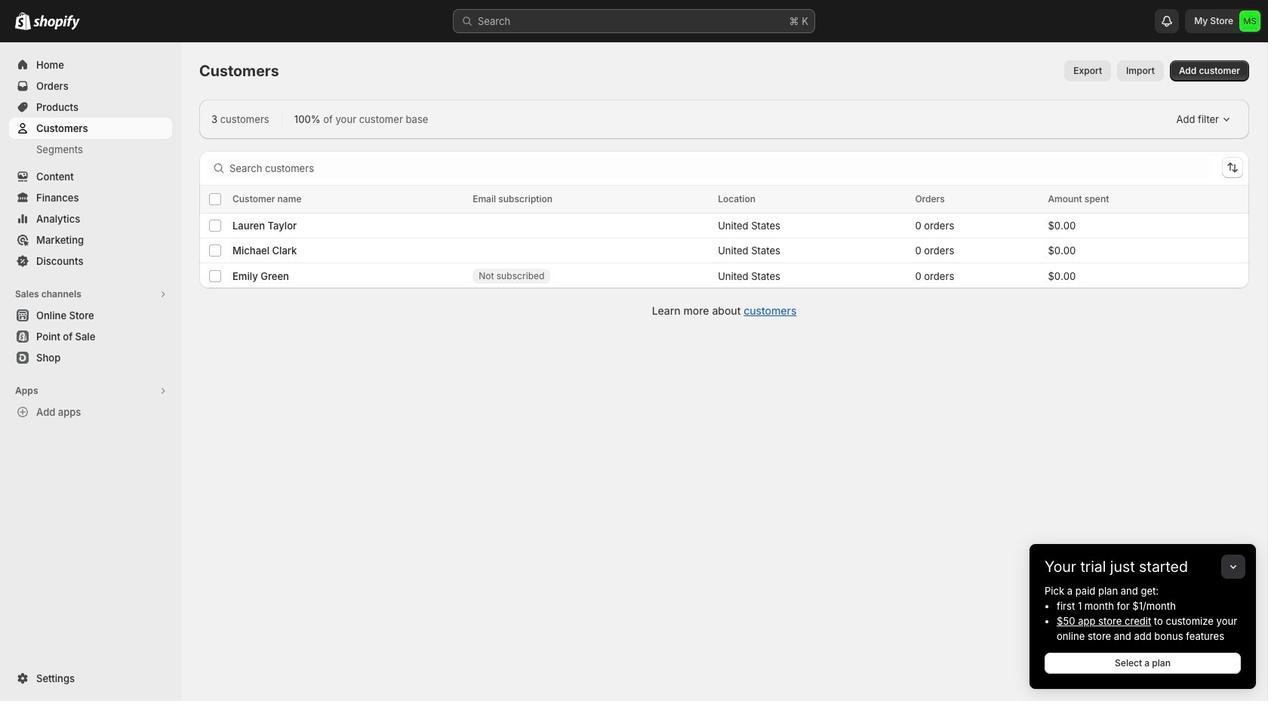 Task type: vqa. For each thing, say whether or not it's contained in the screenshot.
'Search customers' text box
yes



Task type: describe. For each thing, give the bounding box(es) containing it.
Search customers text field
[[229, 157, 1213, 179]]



Task type: locate. For each thing, give the bounding box(es) containing it.
my store image
[[1239, 11, 1260, 32]]

shopify image
[[33, 15, 80, 30]]

shopify image
[[15, 12, 31, 30]]



